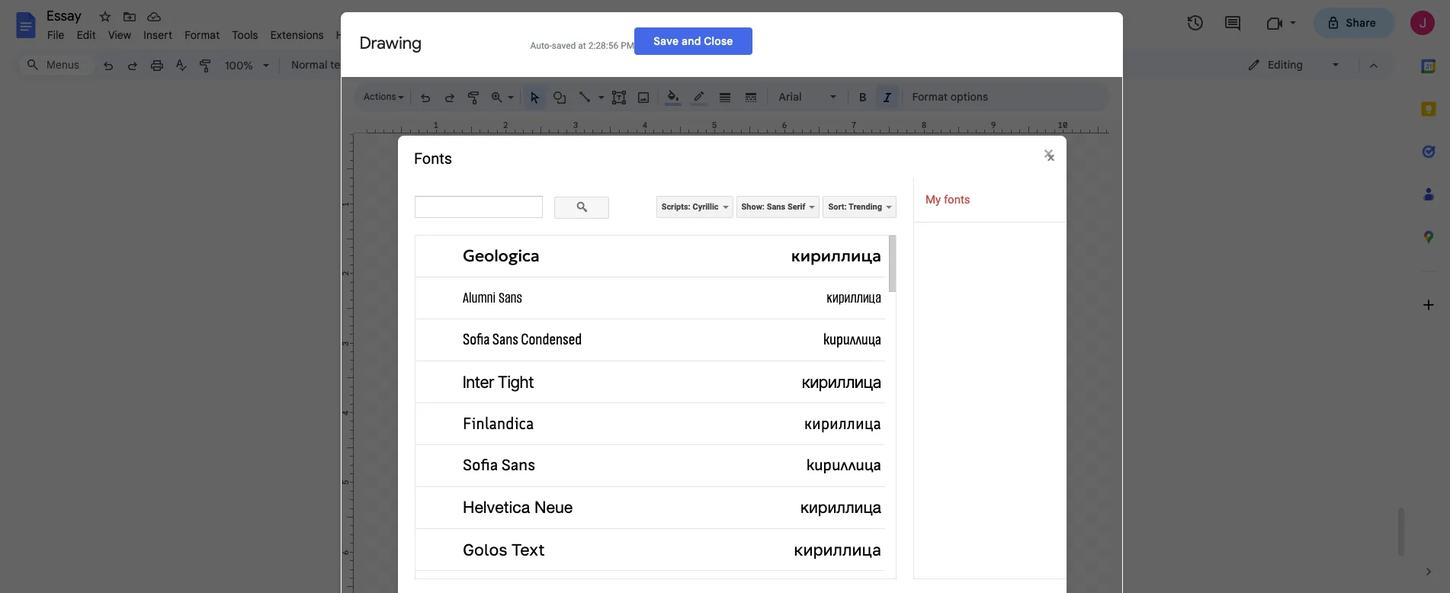 Task type: vqa. For each thing, say whether or not it's contained in the screenshot.
Drawing
yes



Task type: describe. For each thing, give the bounding box(es) containing it.
drawing application
[[0, 0, 1451, 593]]

save and close button
[[635, 27, 752, 55]]

close
[[704, 34, 733, 48]]

saved
[[552, 40, 576, 51]]

drawing heading
[[360, 32, 512, 54]]

tab list inside menu bar banner
[[1408, 45, 1451, 551]]

drawing
[[360, 32, 422, 53]]

main toolbar
[[95, 0, 1033, 433]]

auto-
[[530, 40, 552, 51]]



Task type: locate. For each thing, give the bounding box(es) containing it.
2:28:56
[[589, 40, 619, 51]]

and
[[682, 34, 701, 48]]

save
[[654, 34, 679, 48]]

pm
[[621, 40, 635, 51]]

save and close
[[654, 34, 733, 48]]

Star checkbox
[[95, 6, 116, 27]]

drawing dialog
[[341, 12, 1123, 593]]

menu bar inside menu bar banner
[[41, 20, 365, 45]]

at
[[578, 40, 586, 51]]

share. private to only me. image
[[1327, 16, 1340, 29]]

menu bar
[[41, 20, 365, 45]]

menu bar banner
[[0, 0, 1451, 593]]

Menus field
[[19, 54, 95, 76]]

Rename text field
[[41, 6, 90, 24]]

tab list
[[1408, 45, 1451, 551]]

auto-saved at 2:28:56 pm
[[530, 40, 635, 51]]



